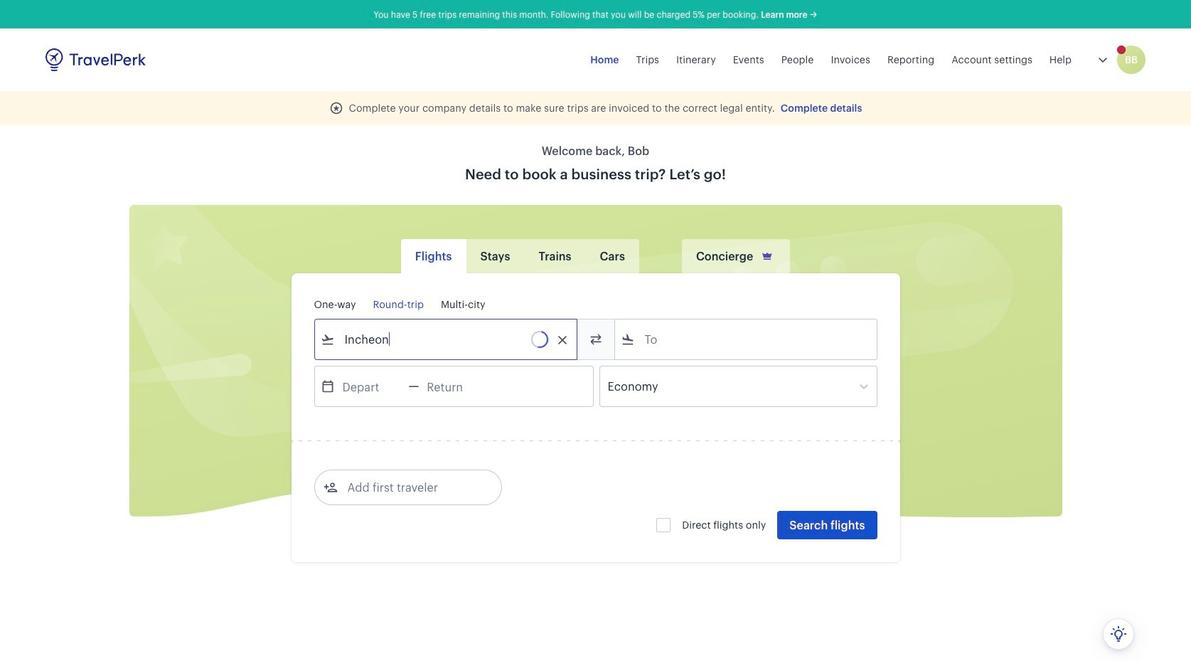 Task type: locate. For each thing, give the bounding box(es) containing it.
Depart text field
[[335, 366, 409, 406]]

Add first traveler search field
[[338, 476, 486, 499]]

Return text field
[[419, 366, 493, 406]]



Task type: describe. For each thing, give the bounding box(es) containing it.
From search field
[[335, 328, 558, 351]]

To search field
[[635, 328, 858, 351]]



